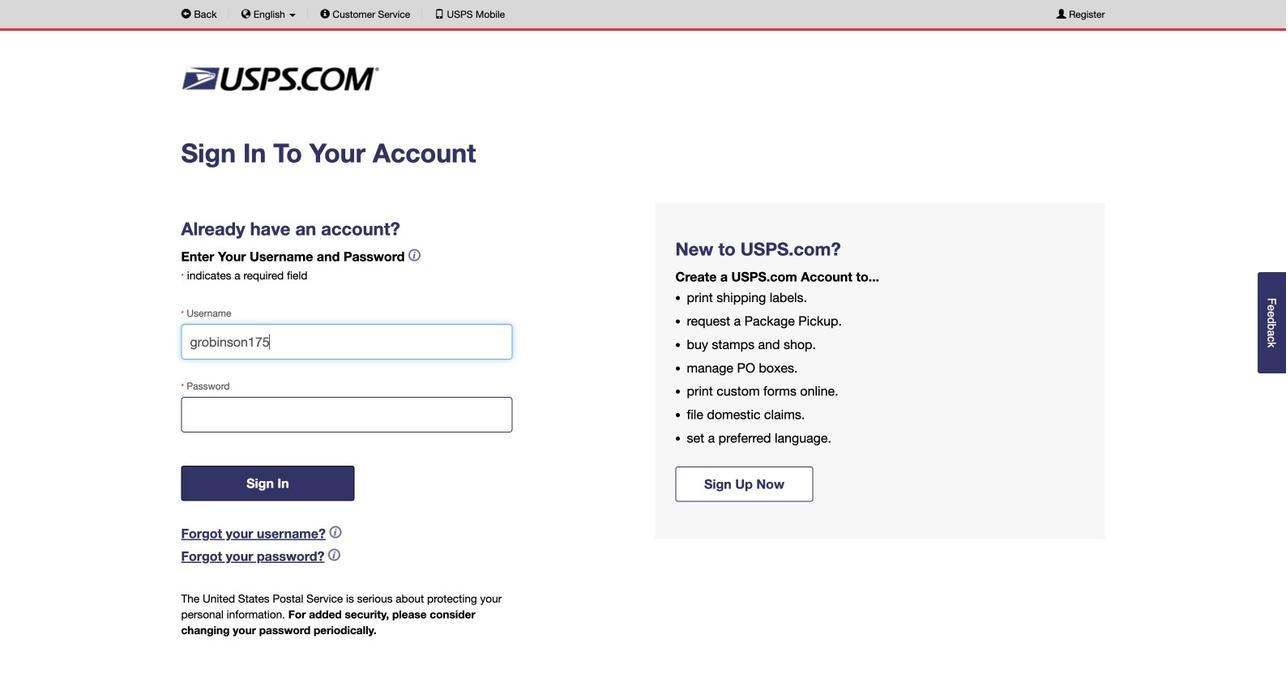 Task type: locate. For each thing, give the bounding box(es) containing it.
user image
[[1057, 9, 1066, 19]]

None password field
[[181, 397, 512, 433]]

tool tip image
[[328, 549, 340, 561]]

tool tip image
[[408, 249, 421, 261], [329, 527, 342, 539]]

None text field
[[181, 324, 512, 360]]

1 horizontal spatial tool tip image
[[408, 249, 421, 261]]

phone image
[[435, 9, 444, 19]]

1 vertical spatial tool tip image
[[329, 527, 342, 539]]

usps.com home. the profile of an eagle's head adjoining the words united states postal service are the two elements that are combined to form the corporate signature. image
[[181, 47, 403, 111]]

info sign image
[[320, 9, 330, 19]]

0 vertical spatial tool tip image
[[408, 249, 421, 261]]



Task type: describe. For each thing, give the bounding box(es) containing it.
back to previous usps.com application image
[[181, 9, 191, 19]]

0 horizontal spatial tool tip image
[[329, 527, 342, 539]]

globe image
[[241, 9, 251, 19]]



Task type: vqa. For each thing, say whether or not it's contained in the screenshot.
minus sign image
no



